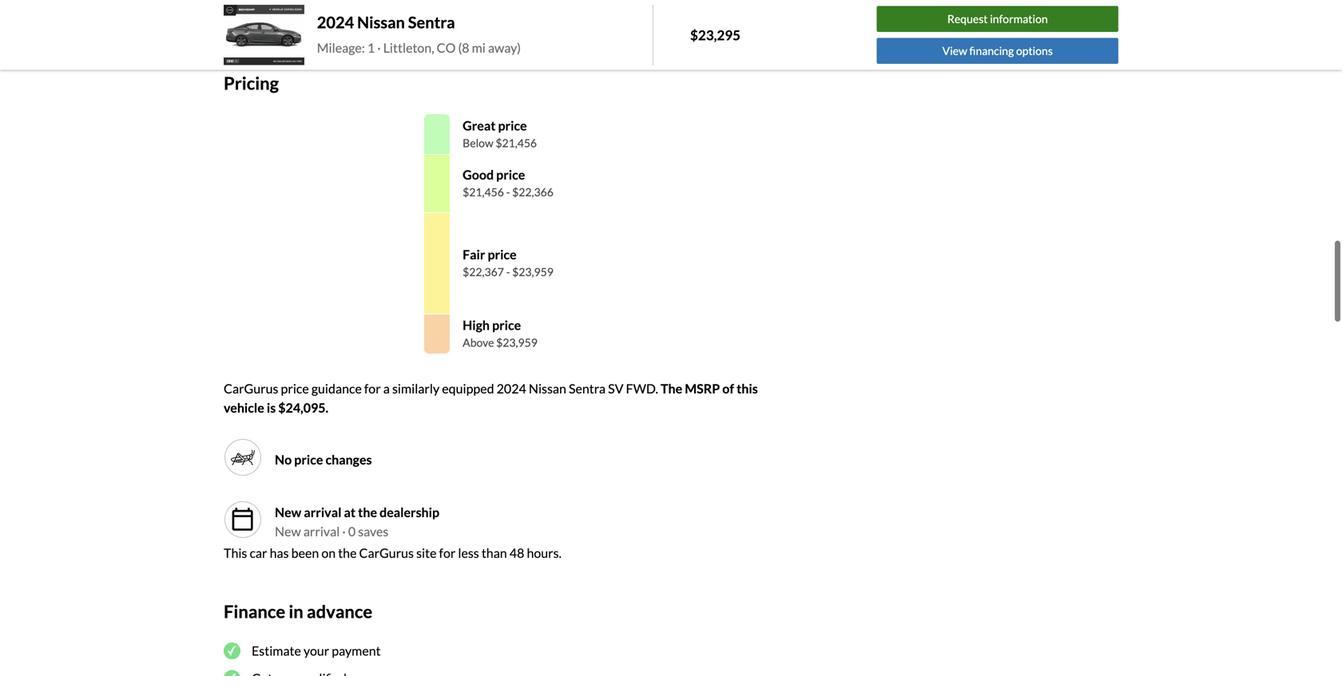 Task type: vqa. For each thing, say whether or not it's contained in the screenshot.
'Fair price $22,367 - $23,959'
yes



Task type: locate. For each thing, give the bounding box(es) containing it.
changes
[[326, 452, 372, 468]]

the msrp of this vehicle is $24,095.
[[224, 381, 758, 416]]

for left a
[[364, 381, 381, 397]]

$22,367
[[463, 265, 504, 279]]

1 vertical spatial sentra
[[569, 381, 606, 397]]

finance in advance
[[224, 602, 372, 622]]

·
[[377, 40, 381, 55], [342, 524, 346, 540]]

1 horizontal spatial no
[[275, 452, 292, 468]]

2024 up mileage:
[[317, 13, 354, 32]]

0 horizontal spatial sentra
[[408, 13, 455, 32]]

the
[[358, 505, 377, 521], [338, 546, 357, 561]]

1 vertical spatial ·
[[342, 524, 346, 540]]

1 vertical spatial $21,456
[[463, 185, 504, 199]]

new arrival at the dealership new arrival · 0 saves
[[275, 505, 439, 540]]

the right on
[[338, 546, 357, 561]]

your
[[304, 644, 329, 659]]

0 vertical spatial nissan
[[357, 13, 405, 32]]

no price changes image
[[224, 439, 262, 477], [230, 445, 256, 471]]

for
[[364, 381, 381, 397], [439, 546, 456, 561]]

price for good price
[[496, 167, 525, 182]]

a
[[383, 381, 390, 397]]

$21,456
[[496, 136, 537, 150], [463, 185, 504, 199]]

the inside new arrival at the dealership new arrival · 0 saves
[[358, 505, 377, 521]]

1 horizontal spatial cargurus
[[359, 546, 414, 561]]

-
[[506, 185, 510, 199], [506, 265, 510, 279]]

for right the site
[[439, 546, 456, 561]]

price up '$22,366'
[[496, 167, 525, 182]]

below
[[463, 136, 493, 150]]

- inside good price $21,456 - $22,366
[[506, 185, 510, 199]]

mi
[[472, 40, 486, 55]]

site
[[416, 546, 437, 561]]

finance
[[224, 602, 285, 622]]

0 vertical spatial -
[[506, 185, 510, 199]]

0 horizontal spatial no
[[249, 17, 266, 32]]

2 new from the top
[[275, 524, 301, 540]]

price inside good price $21,456 - $22,366
[[496, 167, 525, 182]]

1 horizontal spatial for
[[439, 546, 456, 561]]

(8
[[458, 40, 469, 55]]

· right 1
[[377, 40, 381, 55]]

no for no accidents or damage reported.
[[249, 17, 266, 32]]

financing
[[969, 44, 1014, 58]]

1 vertical spatial -
[[506, 265, 510, 279]]

sentra
[[408, 13, 455, 32], [569, 381, 606, 397]]

1 horizontal spatial ·
[[377, 40, 381, 55]]

2024 nissan sentra mileage: 1 · littleton, co (8 mi away)
[[317, 13, 521, 55]]

is
[[267, 400, 276, 416]]

estimate
[[252, 644, 301, 659]]

less
[[458, 546, 479, 561]]

price right high
[[492, 317, 521, 333]]

0 horizontal spatial ·
[[342, 524, 346, 540]]

nissan
[[357, 13, 405, 32], [529, 381, 566, 397]]

no down is
[[275, 452, 292, 468]]

or
[[324, 17, 336, 32]]

0 vertical spatial new
[[275, 505, 301, 521]]

- inside fair price $22,367 - $23,959
[[506, 265, 510, 279]]

arrival left at
[[304, 505, 341, 521]]

on
[[321, 546, 336, 561]]

2024 right equipped
[[497, 381, 526, 397]]

0 horizontal spatial cargurus
[[224, 381, 278, 397]]

0 vertical spatial the
[[358, 505, 377, 521]]

request information button
[[877, 6, 1118, 32]]

nissan left sv
[[529, 381, 566, 397]]

no
[[249, 17, 266, 32], [275, 452, 292, 468]]

$22,366
[[512, 185, 553, 199]]

price
[[498, 118, 527, 133], [496, 167, 525, 182], [488, 247, 517, 262], [492, 317, 521, 333], [281, 381, 309, 397], [294, 452, 323, 468]]

0 vertical spatial ·
[[377, 40, 381, 55]]

fair price $22,367 - $23,959
[[463, 247, 553, 279]]

0 vertical spatial $21,456
[[496, 136, 537, 150]]

arrival
[[304, 505, 341, 521], [303, 524, 340, 540]]

good price $21,456 - $22,366
[[463, 167, 553, 199]]

2024
[[317, 13, 354, 32], [497, 381, 526, 397]]

vehicle
[[224, 400, 264, 416]]

1 horizontal spatial sentra
[[569, 381, 606, 397]]

nissan up 1
[[357, 13, 405, 32]]

options
[[1016, 44, 1053, 58]]

$24,095.
[[278, 400, 328, 416]]

0 vertical spatial cargurus
[[224, 381, 278, 397]]

0 horizontal spatial 2024
[[317, 13, 354, 32]]

- for good price
[[506, 185, 510, 199]]

cargurus
[[224, 381, 278, 397], [359, 546, 414, 561]]

1 horizontal spatial the
[[358, 505, 377, 521]]

arrival up on
[[303, 524, 340, 540]]

$23,959
[[512, 265, 553, 279], [496, 336, 538, 349]]

0 vertical spatial 2024
[[317, 13, 354, 32]]

new
[[275, 505, 301, 521], [275, 524, 301, 540]]

2 - from the top
[[506, 265, 510, 279]]

no left the "accidents"
[[249, 17, 266, 32]]

sentra up co
[[408, 13, 455, 32]]

1 vertical spatial new
[[275, 524, 301, 540]]

price inside the great price below $21,456
[[498, 118, 527, 133]]

price right great
[[498, 118, 527, 133]]

1 vertical spatial $23,959
[[496, 336, 538, 349]]

1 horizontal spatial 2024
[[497, 381, 526, 397]]

1
[[367, 40, 375, 55]]

the right at
[[358, 505, 377, 521]]

$21,456 down good
[[463, 185, 504, 199]]

0 horizontal spatial nissan
[[357, 13, 405, 32]]

this
[[224, 546, 247, 561]]

$23,959 inside high price above $23,959
[[496, 336, 538, 349]]

$21,456 inside the great price below $21,456
[[496, 136, 537, 150]]

cargurus down saves on the left of page
[[359, 546, 414, 561]]

0 vertical spatial no
[[249, 17, 266, 32]]

0 vertical spatial sentra
[[408, 13, 455, 32]]

new arrival at the dealership image
[[224, 501, 262, 539], [230, 507, 256, 533]]

1 horizontal spatial nissan
[[529, 381, 566, 397]]

0 vertical spatial $23,959
[[512, 265, 553, 279]]

view financing options
[[942, 44, 1053, 58]]

the
[[661, 381, 682, 397]]

saves
[[358, 524, 389, 540]]

cargurus price guidance for a similarly equipped 2024 nissan sentra sv fwd.
[[224, 381, 658, 397]]

price for fair price
[[488, 247, 517, 262]]

- right $22,367
[[506, 265, 510, 279]]

0 horizontal spatial for
[[364, 381, 381, 397]]

nissan inside 2024 nissan sentra mileage: 1 · littleton, co (8 mi away)
[[357, 13, 405, 32]]

$21,456 right 'below'
[[496, 136, 537, 150]]

price inside fair price $22,367 - $23,959
[[488, 247, 517, 262]]

accidents
[[268, 17, 321, 32]]

above
[[463, 336, 494, 349]]

request information
[[947, 12, 1048, 26]]

$23,959 right above
[[496, 336, 538, 349]]

0 vertical spatial for
[[364, 381, 381, 397]]

$23,295
[[690, 27, 741, 43]]

pricing
[[224, 73, 279, 93]]

price for high price
[[492, 317, 521, 333]]

0
[[348, 524, 356, 540]]

price up $22,367
[[488, 247, 517, 262]]

· left 0
[[342, 524, 346, 540]]

sentra left sv
[[569, 381, 606, 397]]

$23,959 inside fair price $22,367 - $23,959
[[512, 265, 553, 279]]

1 vertical spatial no
[[275, 452, 292, 468]]

price inside high price above $23,959
[[492, 317, 521, 333]]

cargurus up vehicle
[[224, 381, 278, 397]]

than
[[482, 546, 507, 561]]

price up $24,095.
[[281, 381, 309, 397]]

1 vertical spatial the
[[338, 546, 357, 561]]

$23,959 right $22,367
[[512, 265, 553, 279]]

1 - from the top
[[506, 185, 510, 199]]

- left '$22,366'
[[506, 185, 510, 199]]

fair
[[463, 247, 485, 262]]

in
[[289, 602, 303, 622]]



Task type: describe. For each thing, give the bounding box(es) containing it.
2024 nissan sentra image
[[224, 5, 304, 65]]

co
[[437, 40, 456, 55]]

no accidents or damage reported.
[[249, 17, 437, 32]]

0 vertical spatial arrival
[[304, 505, 341, 521]]

price for great price
[[498, 118, 527, 133]]

$21,456 inside good price $21,456 - $22,366
[[463, 185, 504, 199]]

msrp
[[685, 381, 720, 397]]

sv
[[608, 381, 623, 397]]

fwd.
[[626, 381, 658, 397]]

· inside new arrival at the dealership new arrival · 0 saves
[[342, 524, 346, 540]]

good
[[463, 167, 494, 182]]

at
[[344, 505, 356, 521]]

hours.
[[527, 546, 562, 561]]

2024 inside 2024 nissan sentra mileage: 1 · littleton, co (8 mi away)
[[317, 13, 354, 32]]

no price changes
[[275, 452, 372, 468]]

away)
[[488, 40, 521, 55]]

similarly
[[392, 381, 440, 397]]

this
[[737, 381, 758, 397]]

· inside 2024 nissan sentra mileage: 1 · littleton, co (8 mi away)
[[377, 40, 381, 55]]

request
[[947, 12, 988, 26]]

high
[[463, 317, 490, 333]]

has
[[270, 546, 289, 561]]

0 horizontal spatial the
[[338, 546, 357, 561]]

great price below $21,456
[[463, 118, 537, 150]]

view financing options button
[[877, 38, 1118, 64]]

price left changes
[[294, 452, 323, 468]]

of
[[722, 381, 734, 397]]

car
[[250, 546, 267, 561]]

reported.
[[385, 17, 437, 32]]

littleton,
[[383, 40, 434, 55]]

advance
[[307, 602, 372, 622]]

been
[[291, 546, 319, 561]]

- for fair price
[[506, 265, 510, 279]]

dealership
[[380, 505, 439, 521]]

48
[[510, 546, 524, 561]]

no for no price changes
[[275, 452, 292, 468]]

1 vertical spatial nissan
[[529, 381, 566, 397]]

estimate your payment
[[252, 644, 381, 659]]

1 vertical spatial cargurus
[[359, 546, 414, 561]]

sentra inside 2024 nissan sentra mileage: 1 · littleton, co (8 mi away)
[[408, 13, 455, 32]]

1 new from the top
[[275, 505, 301, 521]]

great
[[463, 118, 496, 133]]

view
[[942, 44, 967, 58]]

equipped
[[442, 381, 494, 397]]

payment
[[332, 644, 381, 659]]

guidance
[[311, 381, 362, 397]]

mileage:
[[317, 40, 365, 55]]

high price above $23,959
[[463, 317, 538, 349]]

1 vertical spatial for
[[439, 546, 456, 561]]

1 vertical spatial arrival
[[303, 524, 340, 540]]

this car has been on the cargurus site for less than 48 hours.
[[224, 546, 562, 561]]

damage
[[339, 17, 382, 32]]

1 vertical spatial 2024
[[497, 381, 526, 397]]

information
[[990, 12, 1048, 26]]

vdpcheck image
[[224, 0, 239, 13]]



